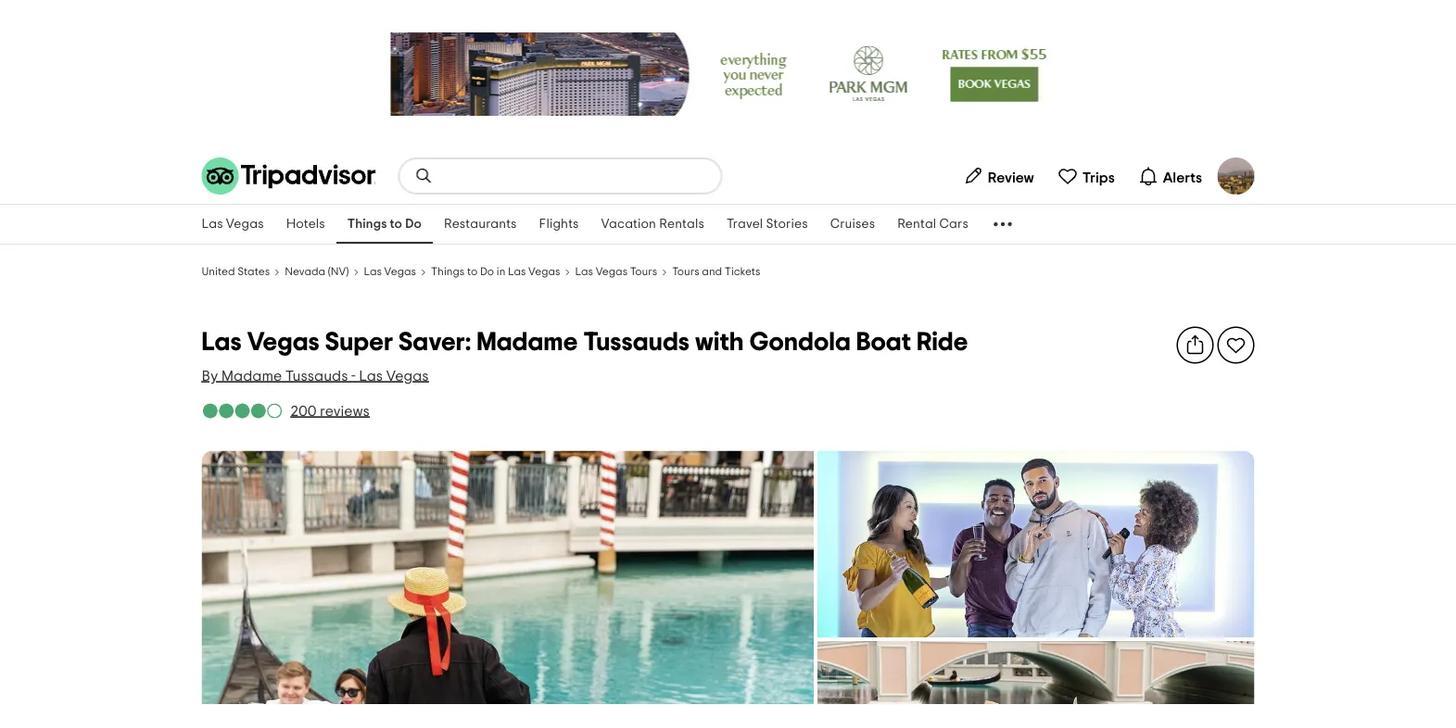 Task type: vqa. For each thing, say whether or not it's contained in the screenshot.
$1,879 Night
no



Task type: locate. For each thing, give the bounding box(es) containing it.
0 vertical spatial to
[[390, 218, 402, 231]]

0 horizontal spatial las vegas link
[[191, 205, 275, 244]]

vegas
[[226, 218, 264, 231], [384, 267, 416, 278], [529, 267, 560, 278], [596, 267, 628, 278], [247, 330, 320, 356], [386, 369, 429, 383]]

do down search icon
[[405, 218, 422, 231]]

las vegas
[[202, 218, 264, 231], [364, 267, 416, 278]]

things for things to do
[[347, 218, 387, 231]]

1 vertical spatial things
[[431, 267, 465, 278]]

in
[[497, 267, 506, 278]]

1 vertical spatial las vegas
[[364, 267, 416, 278]]

madame
[[477, 330, 578, 356], [221, 369, 282, 383]]

restaurants link
[[433, 205, 528, 244]]

search image
[[415, 167, 433, 185]]

to
[[390, 218, 402, 231], [467, 267, 478, 278]]

las vegas up united states link
[[202, 218, 264, 231]]

tours left and
[[672, 267, 700, 278]]

rental cars link
[[886, 205, 980, 244]]

tickets
[[725, 267, 761, 278]]

and
[[702, 267, 722, 278]]

tripadvisor image
[[202, 158, 376, 195]]

things left in
[[431, 267, 465, 278]]

tussauds down las vegas tours
[[583, 330, 690, 356]]

travel stories
[[727, 218, 808, 231]]

with
[[695, 330, 744, 356]]

las vegas link
[[191, 205, 275, 244], [364, 263, 416, 279]]

vegas down vacation
[[596, 267, 628, 278]]

1 tours from the left
[[630, 267, 658, 278]]

trips
[[1083, 170, 1115, 185]]

1 vertical spatial madame
[[221, 369, 282, 383]]

nevada
[[285, 267, 326, 278]]

1 horizontal spatial things
[[431, 267, 465, 278]]

vacation rentals
[[601, 218, 705, 231]]

madame down in
[[477, 330, 578, 356]]

reviews
[[320, 404, 370, 419]]

las
[[202, 218, 223, 231], [364, 267, 382, 278], [508, 267, 526, 278], [575, 267, 593, 278], [202, 330, 242, 356], [359, 369, 383, 383]]

flights link
[[528, 205, 590, 244]]

las vegas link up united states link
[[191, 205, 275, 244]]

1 horizontal spatial tussauds
[[583, 330, 690, 356]]

to left in
[[467, 267, 478, 278]]

las vegas for the rightmost las vegas link
[[364, 267, 416, 278]]

see all photos image
[[202, 451, 814, 706], [818, 451, 1255, 638], [818, 642, 1255, 706]]

1 horizontal spatial madame
[[477, 330, 578, 356]]

ride
[[917, 330, 968, 356]]

las down flights link
[[575, 267, 593, 278]]

0 vertical spatial things
[[347, 218, 387, 231]]

things
[[347, 218, 387, 231], [431, 267, 465, 278]]

tours and tickets
[[672, 267, 761, 278]]

madame right by
[[221, 369, 282, 383]]

tussauds
[[583, 330, 690, 356], [285, 369, 348, 383]]

las vegas for the topmost las vegas link
[[202, 218, 264, 231]]

by madame tussauds -  las vegas link
[[202, 366, 429, 386]]

hotels link
[[275, 205, 336, 244]]

las vegas tours link
[[575, 263, 658, 279]]

las vegas link down "things to do" link
[[364, 263, 416, 279]]

1 horizontal spatial las vegas
[[364, 267, 416, 278]]

las vegas tours
[[575, 267, 658, 278]]

do left in
[[480, 267, 494, 278]]

things up (nv) on the left of the page
[[347, 218, 387, 231]]

by
[[202, 369, 218, 383]]

0 horizontal spatial do
[[405, 218, 422, 231]]

0 vertical spatial do
[[405, 218, 422, 231]]

4.0 of 5 bubbles. 200 reviews element
[[202, 401, 370, 421]]

200 reviews
[[291, 404, 370, 419]]

las up united
[[202, 218, 223, 231]]

None search field
[[400, 159, 721, 193]]

las vegas down "things to do" link
[[364, 267, 416, 278]]

do
[[405, 218, 422, 231], [480, 267, 494, 278]]

1 vertical spatial do
[[480, 267, 494, 278]]

1 horizontal spatial tours
[[672, 267, 700, 278]]

cruises
[[830, 218, 875, 231]]

0 vertical spatial tussauds
[[583, 330, 690, 356]]

1 vertical spatial tussauds
[[285, 369, 348, 383]]

las vegas super saver: madame tussauds with gondola boat ride
[[202, 330, 968, 356]]

1 vertical spatial to
[[467, 267, 478, 278]]

las right (nv) on the left of the page
[[364, 267, 382, 278]]

by madame tussauds -  las vegas
[[202, 369, 429, 383]]

vacation
[[601, 218, 656, 231]]

rental cars
[[898, 218, 969, 231]]

to left restaurants link
[[390, 218, 402, 231]]

share image
[[1184, 334, 1207, 356]]

boat
[[856, 330, 911, 356]]

to for things to do
[[390, 218, 402, 231]]

0 vertical spatial las vegas
[[202, 218, 264, 231]]

do for things to do in las vegas
[[480, 267, 494, 278]]

tours
[[630, 267, 658, 278], [672, 267, 700, 278]]

1 horizontal spatial to
[[467, 267, 478, 278]]

tours down vacation rentals link
[[630, 267, 658, 278]]

tussauds left the -
[[285, 369, 348, 383]]

1 horizontal spatial do
[[480, 267, 494, 278]]

review
[[988, 170, 1034, 185]]

things to do link
[[336, 205, 433, 244]]

2 tours from the left
[[672, 267, 700, 278]]

-
[[351, 369, 356, 383]]

cruises link
[[819, 205, 886, 244]]

las up by
[[202, 330, 242, 356]]

things to do in las vegas link
[[431, 263, 560, 279]]

0 horizontal spatial madame
[[221, 369, 282, 383]]

0 horizontal spatial things
[[347, 218, 387, 231]]

things to do in las vegas
[[431, 267, 560, 278]]

0 horizontal spatial tours
[[630, 267, 658, 278]]

0 horizontal spatial las vegas
[[202, 218, 264, 231]]

gondola
[[750, 330, 851, 356]]

restaurants
[[444, 218, 517, 231]]

0 horizontal spatial to
[[390, 218, 402, 231]]

(nv)
[[328, 267, 349, 278]]

things to do
[[347, 218, 422, 231]]

las inside 'link'
[[575, 267, 593, 278]]

1 vertical spatial las vegas link
[[364, 263, 416, 279]]

200
[[291, 404, 317, 419]]

cars
[[940, 218, 969, 231]]

vegas right in
[[529, 267, 560, 278]]

united states
[[202, 267, 270, 278]]



Task type: describe. For each thing, give the bounding box(es) containing it.
1 horizontal spatial las vegas link
[[364, 263, 416, 279]]

vegas down "things to do" link
[[384, 267, 416, 278]]

do for things to do
[[405, 218, 422, 231]]

200 reviews button
[[291, 401, 370, 421]]

alerts link
[[1130, 158, 1210, 195]]

nevada (nv)
[[285, 267, 349, 278]]

saver:
[[399, 330, 471, 356]]

0 vertical spatial madame
[[477, 330, 578, 356]]

vegas up by madame tussauds -  las vegas
[[247, 330, 320, 356]]

profile picture image
[[1218, 158, 1255, 195]]

0 vertical spatial las vegas link
[[191, 205, 275, 244]]

travel stories link
[[716, 205, 819, 244]]

rentals
[[659, 218, 705, 231]]

stories
[[766, 218, 808, 231]]

states
[[237, 267, 270, 278]]

vegas inside 'link'
[[596, 267, 628, 278]]

vacation rentals link
[[590, 205, 716, 244]]

trips link
[[1050, 158, 1123, 195]]

200 reviews link
[[202, 401, 370, 421]]

to for things to do in las vegas
[[467, 267, 478, 278]]

nevada (nv) link
[[285, 263, 349, 279]]

las right in
[[508, 267, 526, 278]]

super
[[325, 330, 393, 356]]

advertisement region
[[391, 32, 1066, 116]]

united
[[202, 267, 235, 278]]

united states link
[[202, 263, 270, 279]]

save to a trip image
[[1225, 334, 1247, 356]]

flights
[[539, 218, 579, 231]]

rental
[[898, 218, 937, 231]]

0 horizontal spatial tussauds
[[285, 369, 348, 383]]

things for things to do in las vegas
[[431, 267, 465, 278]]

vegas down the saver:
[[386, 369, 429, 383]]

hotels
[[286, 218, 325, 231]]

las right the -
[[359, 369, 383, 383]]

alerts
[[1163, 170, 1202, 185]]

tours inside 'link'
[[630, 267, 658, 278]]

vegas up united states link
[[226, 218, 264, 231]]

travel
[[727, 218, 763, 231]]

review link
[[955, 158, 1042, 195]]



